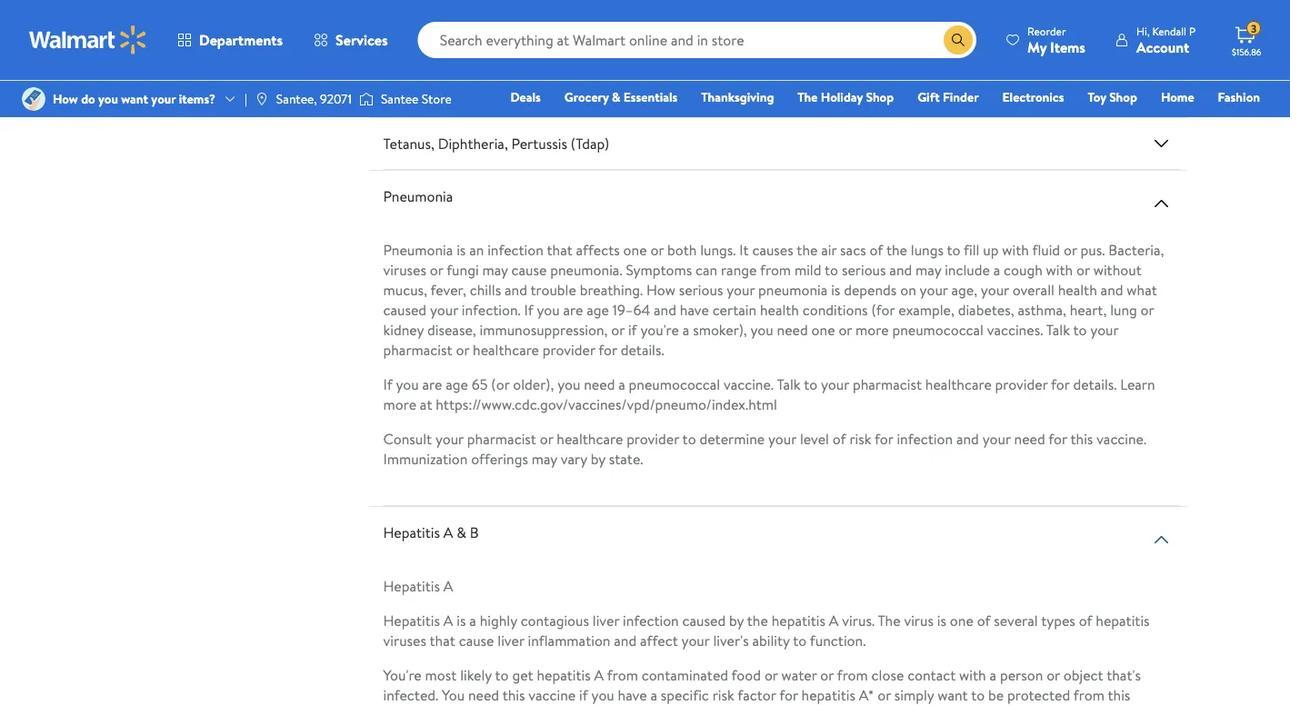 Task type: describe. For each thing, give the bounding box(es) containing it.
services button
[[298, 18, 403, 62]]

or right lung
[[1141, 300, 1154, 320]]

65
[[472, 375, 488, 395]]

kendall
[[1152, 23, 1186, 39]]

or right food
[[764, 666, 778, 686]]

services
[[336, 30, 388, 50]]

healthcare inside pneumonia is an infection that affects one or both lungs. it causes the air sacs of the lungs to fill up with fluid or pus. bacteria, viruses or fungi may cause pneumonia. symptoms can range from mild to serious and may include a cough with or without mucus, fever, chills and trouble breathing. how serious your pneumonia is depends on your age, your overall health and what caused your infection. if you are age 19–64 and have certain health conditions (for example, diabetes, asthma, heart, lung or kidney disease, immunosuppression, or if you're a smoker), you need one or more pneumococcal vaccines. talk to your pharmacist or healthcare provider for details.
[[473, 340, 539, 360]]

to right mild
[[825, 260, 838, 280]]

hepatitis up that's
[[1096, 611, 1150, 631]]

to inside hepatitis a is a highly contagious liver infection caused by the hepatitis a virus. the virus is one of several types of hepatitis viruses that cause liver inflammation and affect your liver's ability to function.
[[793, 631, 807, 651]]

can
[[695, 260, 717, 280]]

more inside if you are age 65 (or older), you need a pneumococcal vaccine. talk to your pharmacist healthcare provider for details. learn more at https://www.cdc.gov/vaccines/vpd/pneumo/index.html
[[383, 395, 416, 415]]

to right asthma,
[[1073, 320, 1087, 340]]

2 vertical spatial vaccine.
[[1097, 429, 1147, 449]]

or down older),
[[540, 429, 553, 449]]

santee,
[[276, 90, 317, 108]]

smoker),
[[693, 320, 747, 340]]

fashion registry
[[1051, 88, 1260, 131]]

have inside you're most likely to get hepatitis a from contaminated food or water or from close contact with a person or object that's infected. you need this vaccine if you have a specific risk factor for hepatitis a* or simply want to be protected from thi
[[618, 686, 647, 705]]

0 vertical spatial how
[[53, 90, 78, 108]]

syncytial
[[459, 81, 515, 101]]

https://www.cdc.gov/vaccines/vpd/pneumo/index.html
[[436, 395, 777, 415]]

both
[[667, 240, 697, 260]]

to left be
[[971, 686, 985, 705]]

2 horizontal spatial the
[[886, 240, 907, 260]]

you right do
[[98, 90, 118, 108]]

tetanus, diphtheria, pertussis (tdap) image
[[1151, 133, 1172, 155]]

deals link
[[502, 87, 549, 107]]

you down pneumonia.
[[537, 300, 560, 320]]

hi, kendall p account
[[1136, 23, 1196, 57]]

to left the get
[[495, 666, 509, 686]]

1 level from the top
[[800, 0, 829, 7]]

may right fungi
[[482, 260, 508, 280]]

is left an
[[457, 240, 466, 260]]

thanksgiving link
[[693, 87, 782, 107]]

0 vertical spatial vaccine.
[[1097, 0, 1147, 7]]

1 horizontal spatial one
[[811, 320, 835, 340]]

for inside pneumonia is an infection that affects one or both lungs. it causes the air sacs of the lungs to fill up with fluid or pus. bacteria, viruses or fungi may cause pneumonia. symptoms can range from mild to serious and may include a cough with or without mucus, fever, chills and trouble breathing. how serious your pneumonia is depends on your age, your overall health and what caused your infection. if you are age 19–64 and have certain health conditions (for example, diabetes, asthma, heart, lung or kidney disease, immunosuppression, or if you're a smoker), you need one or more pneumococcal vaccines. talk to your pharmacist or healthcare provider for details.
[[598, 340, 617, 360]]

from left "close"
[[837, 666, 868, 686]]

walmart+
[[1206, 114, 1260, 131]]

a left person at the bottom right of page
[[990, 666, 996, 686]]

protected
[[1007, 686, 1070, 705]]

asthma,
[[1018, 300, 1066, 320]]

if inside pneumonia is an infection that affects one or both lungs. it causes the air sacs of the lungs to fill up with fluid or pus. bacteria, viruses or fungi may cause pneumonia. symptoms can range from mild to serious and may include a cough with or without mucus, fever, chills and trouble breathing. how serious your pneumonia is depends on your age, your overall health and what caused your infection. if you are age 19–64 and have certain health conditions (for example, diabetes, asthma, heart, lung or kidney disease, immunosuppression, or if you're a smoker), you need one or more pneumococcal vaccines. talk to your pharmacist or healthcare provider for details.
[[524, 300, 533, 320]]

with inside you're most likely to get hepatitis a from contaminated food or water or from close contact with a person or object that's infected. you need this vaccine if you have a specific risk factor for hepatitis a* or simply want to be protected from thi
[[959, 666, 986, 686]]

contact
[[907, 666, 956, 686]]

or down infection.
[[456, 340, 469, 360]]

one
[[1121, 114, 1148, 131]]

for inside if you are age 65 (or older), you need a pneumococcal vaccine. talk to your pharmacist healthcare provider for details. learn more at https://www.cdc.gov/vaccines/vpd/pneumo/index.html
[[1051, 375, 1070, 395]]

water
[[781, 666, 817, 686]]

or left object
[[1047, 666, 1060, 686]]

0 horizontal spatial want
[[121, 90, 148, 108]]

if you are age 65 (or older), you need a pneumococcal vaccine. talk to your pharmacist healthcare provider for details. learn more at https://www.cdc.gov/vaccines/vpd/pneumo/index.html
[[383, 375, 1155, 415]]

is left highly
[[457, 611, 466, 631]]

hepatitis a & b
[[383, 523, 479, 543]]

from left that's
[[1073, 686, 1105, 705]]

(or
[[491, 375, 510, 395]]

(for
[[871, 300, 895, 320]]

or left (for
[[839, 320, 852, 340]]

if inside if you are age 65 (or older), you need a pneumococcal vaccine. talk to your pharmacist healthcare provider for details. learn more at https://www.cdc.gov/vaccines/vpd/pneumo/index.html
[[383, 375, 392, 395]]

1 vertical spatial &
[[457, 523, 466, 543]]

fluid
[[1032, 240, 1060, 260]]

walmart+ link
[[1198, 113, 1268, 132]]

cause inside hepatitis a is a highly contagious liver infection caused by the hepatitis a virus. the virus is one of several types of hepatitis viruses that cause liver inflammation and affect your liver's ability to function.
[[459, 631, 494, 651]]

details. inside if you are age 65 (or older), you need a pneumococcal vaccine. talk to your pharmacist healthcare provider for details. learn more at https://www.cdc.gov/vaccines/vpd/pneumo/index.html
[[1073, 375, 1117, 395]]

p
[[1189, 23, 1196, 39]]

want inside you're most likely to get hepatitis a from contaminated food or water or from close contact with a person or object that's infected. you need this vaccine if you have a specific risk factor for hepatitis a* or simply want to be protected from thi
[[938, 686, 968, 705]]

get
[[512, 666, 533, 686]]

or left fungi
[[430, 260, 443, 280]]

1 vertical spatial by
[[591, 449, 605, 469]]

function.
[[810, 631, 866, 651]]

2 horizontal spatial with
[[1046, 260, 1073, 280]]

account
[[1136, 37, 1189, 57]]

you're
[[383, 666, 422, 686]]

respiratory
[[383, 81, 456, 101]]

a for hepatitis a is a highly contagious liver infection caused by the hepatitis a virus. the virus is one of several types of hepatitis viruses that cause liver inflammation and affect your liver's ability to function.
[[443, 611, 453, 631]]

hepatitis a & b image
[[1151, 529, 1172, 551]]

0 horizontal spatial health
[[760, 300, 799, 320]]

inflammation
[[528, 631, 610, 651]]

tetanus,
[[383, 134, 434, 154]]

 image for santee, 92071
[[254, 92, 269, 106]]

lungs
[[911, 240, 944, 260]]

pharmacist up syncytial
[[467, 0, 536, 7]]

fever,
[[430, 280, 466, 300]]

from inside pneumonia is an infection that affects one or both lungs. it causes the air sacs of the lungs to fill up with fluid or pus. bacteria, viruses or fungi may cause pneumonia. symptoms can range from mild to serious and may include a cough with or without mucus, fever, chills and trouble breathing. how serious your pneumonia is depends on your age, your overall health and what caused your infection. if you are age 19–64 and have certain health conditions (for example, diabetes, asthma, heart, lung or kidney disease, immunosuppression, or if you're a smoker), you need one or more pneumococcal vaccines. talk to your pharmacist or healthcare provider for details.
[[760, 260, 791, 280]]

you're
[[640, 320, 679, 340]]

how do you want your items?
[[53, 90, 215, 108]]

2 vary from the top
[[561, 449, 587, 469]]

by inside hepatitis a is a highly contagious liver infection caused by the hepatitis a virus. the virus is one of several types of hepatitis viruses that cause liver inflammation and affect your liver's ability to function.
[[729, 611, 744, 631]]

0 vertical spatial by
[[591, 7, 605, 27]]

pus.
[[1081, 240, 1105, 260]]

home
[[1161, 88, 1194, 106]]

or down breathing.
[[611, 320, 625, 340]]

the inside hepatitis a is a highly contagious liver infection caused by the hepatitis a virus. the virus is one of several types of hepatitis viruses that cause liver inflammation and affect your liver's ability to function.
[[747, 611, 768, 631]]

provider up search search box
[[627, 0, 679, 7]]

or left without
[[1076, 260, 1090, 280]]

need inside you're most likely to get hepatitis a from contaminated food or water or from close contact with a person or object that's infected. you need this vaccine if you have a specific risk factor for hepatitis a* or simply want to be protected from thi
[[468, 686, 499, 705]]

contagious
[[521, 611, 589, 631]]

kidney
[[383, 320, 424, 340]]

gift finder
[[917, 88, 979, 106]]

or right a*
[[878, 686, 891, 705]]

1 vertical spatial this
[[1070, 429, 1093, 449]]

2 consult your pharmacist or healthcare provider to determine your level of risk for infection and your need for this vaccine. immunization offerings may vary by state. from the top
[[383, 429, 1147, 469]]

are inside pneumonia is an infection that affects one or both lungs. it causes the air sacs of the lungs to fill up with fluid or pus. bacteria, viruses or fungi may cause pneumonia. symptoms can range from mild to serious and may include a cough with or without mucus, fever, chills and trouble breathing. how serious your pneumonia is depends on your age, your overall health and what caused your infection. if you are age 19–64 and have certain health conditions (for example, diabetes, asthma, heart, lung or kidney disease, immunosuppression, or if you're a smoker), you need one or more pneumococcal vaccines. talk to your pharmacist or healthcare provider for details.
[[563, 300, 583, 320]]

viruses inside pneumonia is an infection that affects one or both lungs. it causes the air sacs of the lungs to fill up with fluid or pus. bacteria, viruses or fungi may cause pneumonia. symptoms can range from mild to serious and may include a cough with or without mucus, fever, chills and trouble breathing. how serious your pneumonia is depends on your age, your overall health and what caused your infection. if you are age 19–64 and have certain health conditions (for example, diabetes, asthma, heart, lung or kidney disease, immunosuppression, or if you're a smoker), you need one or more pneumococcal vaccines. talk to your pharmacist or healthcare provider for details.
[[383, 260, 426, 280]]

registry
[[1051, 114, 1097, 131]]

virus
[[519, 81, 551, 101]]

a right you're at top
[[683, 320, 689, 340]]

how inside pneumonia is an infection that affects one or both lungs. it causes the air sacs of the lungs to fill up with fluid or pus. bacteria, viruses or fungi may cause pneumonia. symptoms can range from mild to serious and may include a cough with or without mucus, fever, chills and trouble breathing. how serious your pneumonia is depends on your age, your overall health and what caused your infection. if you are age 19–64 and have certain health conditions (for example, diabetes, asthma, heart, lung or kidney disease, immunosuppression, or if you're a smoker), you need one or more pneumococcal vaccines. talk to your pharmacist or healthcare provider for details.
[[646, 280, 675, 300]]

3
[[1251, 21, 1257, 36]]

your inside hepatitis a is a highly contagious liver infection caused by the hepatitis a virus. the virus is one of several types of hepatitis viruses that cause liver inflammation and affect your liver's ability to function.
[[681, 631, 710, 651]]

essentials
[[624, 88, 678, 106]]

from left contaminated
[[607, 666, 638, 686]]

to down https://www.cdc.gov/vaccines/vpd/pneumo/index.html
[[682, 429, 696, 449]]

1 vary from the top
[[561, 7, 587, 27]]

grocery & essentials
[[564, 88, 678, 106]]

1 horizontal spatial the
[[797, 240, 818, 260]]

or up virus
[[540, 0, 553, 7]]

a*
[[859, 686, 874, 705]]

pneumonia
[[758, 280, 828, 300]]

is right mild
[[831, 280, 840, 300]]

grocery
[[564, 88, 609, 106]]

respiratory syncytial virus (rsv)
[[383, 81, 591, 101]]

santee store
[[381, 90, 452, 108]]

pharmacist inside if you are age 65 (or older), you need a pneumococcal vaccine. talk to your pharmacist healthcare provider for details. learn more at https://www.cdc.gov/vaccines/vpd/pneumo/index.html
[[853, 375, 922, 395]]

hepatitis a
[[383, 577, 453, 597]]

infection.
[[462, 300, 521, 320]]

is right 'virus'
[[937, 611, 946, 631]]

provider inside pneumonia is an infection that affects one or both lungs. it causes the air sacs of the lungs to fill up with fluid or pus. bacteria, viruses or fungi may cause pneumonia. symptoms can range from mild to serious and may include a cough with or without mucus, fever, chills and trouble breathing. how serious your pneumonia is depends on your age, your overall health and what caused your infection. if you are age 19–64 and have certain health conditions (for example, diabetes, asthma, heart, lung or kidney disease, immunosuppression, or if you're a smoker), you need one or more pneumococcal vaccines. talk to your pharmacist or healthcare provider for details.
[[543, 340, 595, 360]]

0 vertical spatial risk
[[849, 0, 871, 7]]

or right water
[[820, 666, 834, 686]]

of inside pneumonia is an infection that affects one or both lungs. it causes the air sacs of the lungs to fill up with fluid or pus. bacteria, viruses or fungi may cause pneumonia. symptoms can range from mild to serious and may include a cough with or without mucus, fever, chills and trouble breathing. how serious your pneumonia is depends on your age, your overall health and what caused your infection. if you are age 19–64 and have certain health conditions (for example, diabetes, asthma, heart, lung or kidney disease, immunosuppression, or if you're a smoker), you need one or more pneumococcal vaccines. talk to your pharmacist or healthcare provider for details.
[[870, 240, 883, 260]]

0 vertical spatial this
[[1070, 0, 1093, 7]]

hepatitis a is a highly contagious liver infection caused by the hepatitis a virus. the virus is one of several types of hepatitis viruses that cause liver inflammation and affect your liver's ability to function.
[[383, 611, 1150, 651]]

fungi
[[447, 260, 479, 280]]

or left pus.
[[1064, 240, 1077, 260]]

for inside you're most likely to get hepatitis a from contaminated food or water or from close contact with a person or object that's infected. you need this vaccine if you have a specific risk factor for hepatitis a* or simply want to be protected from thi
[[779, 686, 798, 705]]

0 horizontal spatial liver
[[498, 631, 524, 651]]

you left at
[[396, 375, 419, 395]]

pneumonia image
[[1151, 193, 1172, 215]]

hepatitis for hepatitis a is a highly contagious liver infection caused by the hepatitis a virus. the virus is one of several types of hepatitis viruses that cause liver inflammation and affect your liver's ability to function.
[[383, 611, 440, 631]]

causes
[[752, 240, 793, 260]]

highly
[[480, 611, 517, 631]]

a left specific
[[650, 686, 657, 705]]

bacteria,
[[1108, 240, 1164, 260]]

to up search search box
[[682, 0, 696, 7]]

toy
[[1088, 88, 1106, 106]]

healthcare up (rsv)
[[557, 0, 623, 7]]

items?
[[179, 90, 215, 108]]

may down older),
[[532, 449, 557, 469]]

santee, 92071
[[276, 90, 352, 108]]

pharmacist inside pneumonia is an infection that affects one or both lungs. it causes the air sacs of the lungs to fill up with fluid or pus. bacteria, viruses or fungi may cause pneumonia. symptoms can range from mild to serious and may include a cough with or without mucus, fever, chills and trouble breathing. how serious your pneumonia is depends on your age, your overall health and what caused your infection. if you are age 19–64 and have certain health conditions (for example, diabetes, asthma, heart, lung or kidney disease, immunosuppression, or if you're a smoker), you need one or more pneumococcal vaccines. talk to your pharmacist or healthcare provider for details.
[[383, 340, 452, 360]]

most
[[425, 666, 457, 686]]

hepatitis for hepatitis a & b
[[383, 523, 440, 543]]

virus
[[904, 611, 934, 631]]

contaminated
[[642, 666, 728, 686]]

pneumonia for pneumonia
[[383, 186, 453, 206]]

pneumococcal inside pneumonia is an infection that affects one or both lungs. it causes the air sacs of the lungs to fill up with fluid or pus. bacteria, viruses or fungi may cause pneumonia. symptoms can range from mild to serious and may include a cough with or without mucus, fever, chills and trouble breathing. how serious your pneumonia is depends on your age, your overall health and what caused your infection. if you are age 19–64 and have certain health conditions (for example, diabetes, asthma, heart, lung or kidney disease, immunosuppression, or if you're a smoker), you need one or more pneumococcal vaccines. talk to your pharmacist or healthcare provider for details.
[[892, 320, 984, 340]]

you
[[442, 686, 465, 705]]

store
[[422, 90, 452, 108]]

disease,
[[427, 320, 476, 340]]

the holiday shop
[[798, 88, 894, 106]]

age,
[[951, 280, 977, 300]]

several
[[994, 611, 1038, 631]]



Task type: vqa. For each thing, say whether or not it's contained in the screenshot.
eligible corresponding to $ 11 17 22.3 ¢/oz Life Savers 5 Flavors Hard Candy, Party Size - 50 oz Bag
no



Task type: locate. For each thing, give the bounding box(es) containing it.
deals
[[510, 88, 541, 106]]

pertussis
[[511, 134, 567, 154]]

2 immunization from the top
[[383, 449, 468, 469]]

the inside hepatitis a is a highly contagious liver infection caused by the hepatitis a virus. the virus is one of several types of hepatitis viruses that cause liver inflammation and affect your liver's ability to function.
[[878, 611, 901, 631]]

if left at
[[383, 375, 392, 395]]

1 horizontal spatial want
[[938, 686, 968, 705]]

hepatitis down hepatitis a
[[383, 611, 440, 631]]

1 vertical spatial that
[[430, 631, 455, 651]]

pharmacist down (or on the left
[[467, 429, 536, 449]]

1 vertical spatial vaccine.
[[724, 375, 774, 395]]

example,
[[898, 300, 954, 320]]

1 determine from the top
[[700, 0, 765, 7]]

talk
[[1046, 320, 1070, 340], [777, 375, 801, 395]]

your inside if you are age 65 (or older), you need a pneumococcal vaccine. talk to your pharmacist healthcare provider for details. learn more at https://www.cdc.gov/vaccines/vpd/pneumo/index.html
[[821, 375, 849, 395]]

0 horizontal spatial age
[[446, 375, 468, 395]]

or left 'both'
[[650, 240, 664, 260]]

gift
[[917, 88, 940, 106]]

0 horizontal spatial the
[[747, 611, 768, 631]]

2 vertical spatial hepatitis
[[383, 611, 440, 631]]

1 vertical spatial have
[[618, 686, 647, 705]]

0 vertical spatial determine
[[700, 0, 765, 7]]

0 horizontal spatial talk
[[777, 375, 801, 395]]

a inside you're most likely to get hepatitis a from contaminated food or water or from close contact with a person or object that's infected. you need this vaccine if you have a specific risk factor for hepatitis a* or simply want to be protected from thi
[[594, 666, 604, 686]]

and
[[956, 0, 979, 7], [889, 260, 912, 280], [505, 280, 527, 300], [1101, 280, 1123, 300], [654, 300, 676, 320], [956, 429, 979, 449], [614, 631, 637, 651]]

2 shop from the left
[[1109, 88, 1137, 106]]

a left highly
[[469, 611, 476, 631]]

1 shop from the left
[[866, 88, 894, 106]]

1 vertical spatial hepatitis
[[383, 577, 440, 597]]

heart,
[[1070, 300, 1107, 320]]

level
[[800, 0, 829, 7], [800, 429, 829, 449]]

0 horizontal spatial one
[[623, 240, 647, 260]]

0 vertical spatial details.
[[621, 340, 664, 360]]

immunization
[[383, 7, 468, 27], [383, 449, 468, 469]]

a
[[993, 260, 1000, 280], [683, 320, 689, 340], [618, 375, 625, 395], [469, 611, 476, 631], [990, 666, 996, 686], [650, 686, 657, 705]]

items
[[1050, 37, 1085, 57]]

a down inflammation
[[594, 666, 604, 686]]

a left 'cough'
[[993, 260, 1000, 280]]

with right 'cough'
[[1046, 260, 1073, 280]]

1 vertical spatial cause
[[459, 631, 494, 651]]

hepatitis up hepatitis a
[[383, 523, 440, 543]]

vaccine. inside if you are age 65 (or older), you need a pneumococcal vaccine. talk to your pharmacist healthcare provider for details. learn more at https://www.cdc.gov/vaccines/vpd/pneumo/index.html
[[724, 375, 774, 395]]

1 horizontal spatial have
[[680, 300, 709, 320]]

my
[[1027, 37, 1047, 57]]

1 hepatitis from the top
[[383, 523, 440, 543]]

viruses left fever,
[[383, 260, 426, 280]]

more inside pneumonia is an infection that affects one or both lungs. it causes the air sacs of the lungs to fill up with fluid or pus. bacteria, viruses or fungi may cause pneumonia. symptoms can range from mild to serious and may include a cough with or without mucus, fever, chills and trouble breathing. how serious your pneumonia is depends on your age, your overall health and what caused your infection. if you are age 19–64 and have certain health conditions (for example, diabetes, asthma, heart, lung or kidney disease, immunosuppression, or if you're a smoker), you need one or more pneumococcal vaccines. talk to your pharmacist or healthcare provider for details.
[[856, 320, 889, 340]]

 image
[[22, 87, 45, 111], [254, 92, 269, 106]]

0 horizontal spatial more
[[383, 395, 416, 415]]

0 horizontal spatial &
[[457, 523, 466, 543]]

are down pneumonia.
[[563, 300, 583, 320]]

shop right the toy
[[1109, 88, 1137, 106]]

you're most likely to get hepatitis a from contaminated food or water or from close contact with a person or object that's infected. you need this vaccine if you have a specific risk factor for hepatitis a* or simply want to be protected from thi
[[383, 666, 1141, 705]]

1 vertical spatial details.
[[1073, 375, 1117, 395]]

viruses
[[383, 260, 426, 280], [383, 631, 426, 651]]

the left air
[[797, 240, 818, 260]]

you right vaccine
[[591, 686, 614, 705]]

consult down at
[[383, 429, 432, 449]]

19–64
[[613, 300, 650, 320]]

healthcare down https://www.cdc.gov/vaccines/vpd/pneumo/index.html
[[557, 429, 623, 449]]

vaccine. down learn
[[1097, 429, 1147, 449]]

hepatitis for hepatitis a
[[383, 577, 440, 597]]

0 horizontal spatial that
[[430, 631, 455, 651]]

1 offerings from the top
[[471, 7, 528, 27]]

infection inside hepatitis a is a highly contagious liver infection caused by the hepatitis a virus. the virus is one of several types of hepatitis viruses that cause liver inflammation and affect your liver's ability to function.
[[623, 611, 679, 631]]

0 horizontal spatial with
[[959, 666, 986, 686]]

that inside pneumonia is an infection that affects one or both lungs. it causes the air sacs of the lungs to fill up with fluid or pus. bacteria, viruses or fungi may cause pneumonia. symptoms can range from mild to serious and may include a cough with or without mucus, fever, chills and trouble breathing. how serious your pneumonia is depends on your age, your overall health and what caused your infection. if you are age 19–64 and have certain health conditions (for example, diabetes, asthma, heart, lung or kidney disease, immunosuppression, or if you're a smoker), you need one or more pneumococcal vaccines. talk to your pharmacist or healthcare provider for details.
[[547, 240, 573, 260]]

0 vertical spatial if
[[524, 300, 533, 320]]

toy shop
[[1088, 88, 1137, 106]]

infection
[[897, 0, 953, 7], [487, 240, 544, 260], [897, 429, 953, 449], [623, 611, 679, 631]]

0 horizontal spatial if
[[383, 375, 392, 395]]

2 consult from the top
[[383, 429, 432, 449]]

consult up services
[[383, 0, 432, 7]]

state.
[[609, 7, 643, 27], [609, 449, 643, 469]]

age left 19–64
[[587, 300, 609, 320]]

0 horizontal spatial cause
[[459, 631, 494, 651]]

by down https://www.cdc.gov/vaccines/vpd/pneumo/index.html
[[591, 449, 605, 469]]

|
[[245, 90, 247, 108]]

consult your pharmacist or healthcare provider to determine your level of risk for infection and your need for this vaccine. immunization offerings may vary by state. down if you are age 65 (or older), you need a pneumococcal vaccine. talk to your pharmacist healthcare provider for details. learn more at https://www.cdc.gov/vaccines/vpd/pneumo/index.html
[[383, 429, 1147, 469]]

that up most
[[430, 631, 455, 651]]

0 vertical spatial if
[[628, 320, 637, 340]]

provider
[[627, 0, 679, 7], [543, 340, 595, 360], [995, 375, 1048, 395], [627, 429, 679, 449]]

want
[[121, 90, 148, 108], [938, 686, 968, 705]]

debit
[[1151, 114, 1182, 131]]

need
[[1014, 0, 1045, 7], [777, 320, 808, 340], [584, 375, 615, 395], [1014, 429, 1045, 449], [468, 686, 499, 705]]

risk inside you're most likely to get hepatitis a from contaminated food or water or from close contact with a person or object that's infected. you need this vaccine if you have a specific risk factor for hepatitis a* or simply want to be protected from thi
[[712, 686, 734, 705]]

1 horizontal spatial caused
[[682, 611, 726, 631]]

you
[[98, 90, 118, 108], [537, 300, 560, 320], [751, 320, 773, 340], [396, 375, 419, 395], [557, 375, 580, 395], [591, 686, 614, 705]]

be
[[988, 686, 1004, 705]]

1 horizontal spatial the
[[878, 611, 901, 631]]

0 vertical spatial more
[[856, 320, 889, 340]]

state. up grocery & essentials link
[[609, 7, 643, 27]]

pneumonia down tetanus,
[[383, 186, 453, 206]]

hepatitis up water
[[772, 611, 826, 631]]

2 level from the top
[[800, 429, 829, 449]]

without
[[1093, 260, 1142, 280]]

one right 'virus'
[[950, 611, 974, 631]]

one down pneumonia
[[811, 320, 835, 340]]

are inside if you are age 65 (or older), you need a pneumococcal vaccine. talk to your pharmacist healthcare provider for details. learn more at https://www.cdc.gov/vaccines/vpd/pneumo/index.html
[[422, 375, 442, 395]]

1 vertical spatial risk
[[849, 429, 871, 449]]

 image
[[359, 90, 374, 108]]

home link
[[1153, 87, 1202, 107]]

departments button
[[162, 18, 298, 62]]

0 horizontal spatial  image
[[22, 87, 45, 111]]

a inside hepatitis a is a highly contagious liver infection caused by the hepatitis a virus. the virus is one of several types of hepatitis viruses that cause liver inflammation and affect your liver's ability to function.
[[469, 611, 476, 631]]

1 vertical spatial level
[[800, 429, 829, 449]]

walmart image
[[29, 25, 147, 55]]

by up (rsv)
[[591, 7, 605, 27]]

1 horizontal spatial with
[[1002, 240, 1029, 260]]

to inside if you are age 65 (or older), you need a pneumococcal vaccine. talk to your pharmacist healthcare provider for details. learn more at https://www.cdc.gov/vaccines/vpd/pneumo/index.html
[[804, 375, 818, 395]]

talk inside if you are age 65 (or older), you need a pneumococcal vaccine. talk to your pharmacist healthcare provider for details. learn more at https://www.cdc.gov/vaccines/vpd/pneumo/index.html
[[777, 375, 801, 395]]

electronics
[[1002, 88, 1064, 106]]

1 horizontal spatial health
[[1058, 280, 1097, 300]]

hi,
[[1136, 23, 1150, 39]]

0 horizontal spatial serious
[[679, 280, 723, 300]]

determine up search search box
[[700, 0, 765, 7]]

details. left learn
[[1073, 375, 1117, 395]]

1 vertical spatial want
[[938, 686, 968, 705]]

may
[[532, 7, 557, 27], [482, 260, 508, 280], [916, 260, 941, 280], [532, 449, 557, 469]]

hepatitis down "hepatitis a & b"
[[383, 577, 440, 597]]

0 horizontal spatial how
[[53, 90, 78, 108]]

registry link
[[1043, 113, 1105, 132]]

you right smoker),
[[751, 320, 773, 340]]

0 vertical spatial immunization
[[383, 7, 468, 27]]

vaccine
[[529, 686, 576, 705]]

caused left fever,
[[383, 300, 426, 320]]

more left at
[[383, 395, 416, 415]]

a down 19–64
[[618, 375, 625, 395]]

you inside you're most likely to get hepatitis a from contaminated food or water or from close contact with a person or object that's infected. you need this vaccine if you have a specific risk factor for hepatitis a* or simply want to be protected from thi
[[591, 686, 614, 705]]

more down depends
[[856, 320, 889, 340]]

factor
[[738, 686, 776, 705]]

viruses inside hepatitis a is a highly contagious liver infection caused by the hepatitis a virus. the virus is one of several types of hepatitis viruses that cause liver inflammation and affect your liver's ability to function.
[[383, 631, 426, 651]]

trouble
[[530, 280, 576, 300]]

that inside hepatitis a is a highly contagious liver infection caused by the hepatitis a virus. the virus is one of several types of hepatitis viruses that cause liver inflammation and affect your liver's ability to function.
[[430, 631, 455, 651]]

may up virus
[[532, 7, 557, 27]]

liver's
[[713, 631, 749, 651]]

that's
[[1107, 666, 1141, 686]]

with left be
[[959, 666, 986, 686]]

if
[[524, 300, 533, 320], [383, 375, 392, 395]]

one inside hepatitis a is a highly contagious liver infection caused by the hepatitis a virus. the virus is one of several types of hepatitis viruses that cause liver inflammation and affect your liver's ability to function.
[[950, 611, 974, 631]]

Search search field
[[418, 22, 976, 58]]

0 vertical spatial pneumonia
[[383, 186, 453, 206]]

1 vertical spatial are
[[422, 375, 442, 395]]

1 viruses from the top
[[383, 260, 426, 280]]

1 horizontal spatial serious
[[842, 260, 886, 280]]

1 horizontal spatial talk
[[1046, 320, 1070, 340]]

0 horizontal spatial details.
[[621, 340, 664, 360]]

ability
[[752, 631, 790, 651]]

are
[[563, 300, 583, 320], [422, 375, 442, 395]]

0 vertical spatial one
[[623, 240, 647, 260]]

& right grocery
[[612, 88, 620, 106]]

a left "virus."
[[829, 611, 839, 631]]

provider down 'vaccines.'
[[995, 375, 1048, 395]]

food
[[732, 666, 761, 686]]

talk inside pneumonia is an infection that affects one or both lungs. it causes the air sacs of the lungs to fill up with fluid or pus. bacteria, viruses or fungi may cause pneumonia. symptoms can range from mild to serious and may include a cough with or without mucus, fever, chills and trouble breathing. how serious your pneumonia is depends on your age, your overall health and what caused your infection. if you are age 19–64 and have certain health conditions (for example, diabetes, asthma, heart, lung or kidney disease, immunosuppression, or if you're a smoker), you need one or more pneumococcal vaccines. talk to your pharmacist or healthcare provider for details.
[[1046, 320, 1070, 340]]

hepatitis down inflammation
[[537, 666, 591, 686]]

a left b at the bottom
[[443, 523, 453, 543]]

1 consult your pharmacist or healthcare provider to determine your level of risk for infection and your need for this vaccine. immunization offerings may vary by state. from the top
[[383, 0, 1147, 27]]

0 vertical spatial want
[[121, 90, 148, 108]]

to right 'ability'
[[793, 631, 807, 651]]

shop right holiday
[[866, 88, 894, 106]]

2 vertical spatial this
[[502, 686, 525, 705]]

1 horizontal spatial shop
[[1109, 88, 1137, 106]]

finder
[[943, 88, 979, 106]]

1 horizontal spatial if
[[524, 300, 533, 320]]

include
[[945, 260, 990, 280]]

1 vertical spatial pneumonia
[[383, 240, 453, 260]]

0 vertical spatial caused
[[383, 300, 426, 320]]

1 vertical spatial state.
[[609, 449, 643, 469]]

shop
[[866, 88, 894, 106], [1109, 88, 1137, 106]]

pneumonia for pneumonia is an infection that affects one or both lungs. it causes the air sacs of the lungs to fill up with fluid or pus. bacteria, viruses or fungi may cause pneumonia. symptoms can range from mild to serious and may include a cough with or without mucus, fever, chills and trouble breathing. how serious your pneumonia is depends on your age, your overall health and what caused your infection. if you are age 19–64 and have certain health conditions (for example, diabetes, asthma, heart, lung or kidney disease, immunosuppression, or if you're a smoker), you need one or more pneumococcal vaccines. talk to your pharmacist or healthcare provider for details.
[[383, 240, 453, 260]]

healthcare
[[557, 0, 623, 7], [473, 340, 539, 360], [925, 375, 992, 395], [557, 429, 623, 449]]

that left affects
[[547, 240, 573, 260]]

1 vertical spatial vary
[[561, 449, 587, 469]]

2 state. from the top
[[609, 449, 643, 469]]

(tdap)
[[571, 134, 609, 154]]

one right affects
[[623, 240, 647, 260]]

may left include
[[916, 260, 941, 280]]

the up food
[[747, 611, 768, 631]]

breathing.
[[580, 280, 643, 300]]

0 vertical spatial &
[[612, 88, 620, 106]]

1 horizontal spatial &
[[612, 88, 620, 106]]

provider down https://www.cdc.gov/vaccines/vpd/pneumo/index.html
[[627, 429, 679, 449]]

cause right chills
[[511, 260, 547, 280]]

hepatitis inside hepatitis a is a highly contagious liver infection caused by the hepatitis a virus. the virus is one of several types of hepatitis viruses that cause liver inflammation and affect your liver's ability to function.
[[383, 611, 440, 631]]

caused inside pneumonia is an infection that affects one or both lungs. it causes the air sacs of the lungs to fill up with fluid or pus. bacteria, viruses or fungi may cause pneumonia. symptoms can range from mild to serious and may include a cough with or without mucus, fever, chills and trouble breathing. how serious your pneumonia is depends on your age, your overall health and what caused your infection. if you are age 19–64 and have certain health conditions (for example, diabetes, asthma, heart, lung or kidney disease, immunosuppression, or if you're a smoker), you need one or more pneumococcal vaccines. talk to your pharmacist or healthcare provider for details.
[[383, 300, 426, 320]]

 image left do
[[22, 87, 45, 111]]

this inside you're most likely to get hepatitis a from contaminated food or water or from close contact with a person or object that's infected. you need this vaccine if you have a specific risk factor for hepatitis a* or simply want to be protected from thi
[[502, 686, 525, 705]]

2 horizontal spatial one
[[950, 611, 974, 631]]

0 vertical spatial pneumococcal
[[892, 320, 984, 340]]

a down hepatitis a
[[443, 611, 453, 631]]

you right older),
[[557, 375, 580, 395]]

2 offerings from the top
[[471, 449, 528, 469]]

specific
[[661, 686, 709, 705]]

0 vertical spatial state.
[[609, 7, 643, 27]]

1 vertical spatial the
[[878, 611, 901, 631]]

gift finder link
[[909, 87, 987, 107]]

are left 65
[[422, 375, 442, 395]]

liver right contagious
[[593, 611, 619, 631]]

health down pus.
[[1058, 280, 1097, 300]]

hepatitis left a*
[[801, 686, 855, 705]]

1 horizontal spatial details.
[[1073, 375, 1117, 395]]

0 horizontal spatial the
[[798, 88, 818, 106]]

1 vertical spatial viruses
[[383, 631, 426, 651]]

reorder my items
[[1027, 23, 1085, 57]]

by left 'ability'
[[729, 611, 744, 631]]

1 horizontal spatial liver
[[593, 611, 619, 631]]

talk down pneumonia is an infection that affects one or both lungs. it causes the air sacs of the lungs to fill up with fluid or pus. bacteria, viruses or fungi may cause pneumonia. symptoms can range from mild to serious and may include a cough with or without mucus, fever, chills and trouble breathing. how serious your pneumonia is depends on your age, your overall health and what caused your infection. if you are age 19–64 and have certain health conditions (for example, diabetes, asthma, heart, lung or kidney disease, immunosuppression, or if you're a smoker), you need one or more pneumococcal vaccines. talk to your pharmacist or healthcare provider for details.
[[777, 375, 801, 395]]

age inside if you are age 65 (or older), you need a pneumococcal vaccine. talk to your pharmacist healthcare provider for details. learn more at https://www.cdc.gov/vaccines/vpd/pneumo/index.html
[[446, 375, 468, 395]]

1 horizontal spatial are
[[563, 300, 583, 320]]

air
[[821, 240, 837, 260]]

shop inside toy shop link
[[1109, 88, 1137, 106]]

health right the certain
[[760, 300, 799, 320]]

an
[[469, 240, 484, 260]]

infected.
[[383, 686, 438, 705]]

Walmart Site-Wide search field
[[418, 22, 976, 58]]

to left fill
[[947, 240, 961, 260]]

age left 65
[[446, 375, 468, 395]]

with right up
[[1002, 240, 1029, 260]]

a for hepatitis a
[[443, 577, 453, 597]]

1 vertical spatial age
[[446, 375, 468, 395]]

certain
[[712, 300, 756, 320]]

want right simply on the bottom of page
[[938, 686, 968, 705]]

provider inside if you are age 65 (or older), you need a pneumococcal vaccine. talk to your pharmacist healthcare provider for details. learn more at https://www.cdc.gov/vaccines/vpd/pneumo/index.html
[[995, 375, 1048, 395]]

a for hepatitis a & b
[[443, 523, 453, 543]]

$156.86
[[1232, 45, 1261, 58]]

1 consult from the top
[[383, 0, 432, 7]]

2 viruses from the top
[[383, 631, 426, 651]]

likely
[[460, 666, 492, 686]]

0 vertical spatial are
[[563, 300, 583, 320]]

 image for how do you want your items?
[[22, 87, 45, 111]]

pharmacist up at
[[383, 340, 452, 360]]

infection inside pneumonia is an infection that affects one or both lungs. it causes the air sacs of the lungs to fill up with fluid or pus. bacteria, viruses or fungi may cause pneumonia. symptoms can range from mild to serious and may include a cough with or without mucus, fever, chills and trouble breathing. how serious your pneumonia is depends on your age, your overall health and what caused your infection. if you are age 19–64 and have certain health conditions (for example, diabetes, asthma, heart, lung or kidney disease, immunosuppression, or if you're a smoker), you need one or more pneumococcal vaccines. talk to your pharmacist or healthcare provider for details.
[[487, 240, 544, 260]]

how
[[53, 90, 78, 108], [646, 280, 675, 300]]

mucus,
[[383, 280, 427, 300]]

1 pneumonia from the top
[[383, 186, 453, 206]]

the left holiday
[[798, 88, 818, 106]]

health
[[1058, 280, 1097, 300], [760, 300, 799, 320]]

0 horizontal spatial have
[[618, 686, 647, 705]]

0 vertical spatial consult
[[383, 0, 432, 7]]

older),
[[513, 375, 554, 395]]

1 vertical spatial caused
[[682, 611, 726, 631]]

pneumonia inside pneumonia is an infection that affects one or both lungs. it causes the air sacs of the lungs to fill up with fluid or pus. bacteria, viruses or fungi may cause pneumonia. symptoms can range from mild to serious and may include a cough with or without mucus, fever, chills and trouble breathing. how serious your pneumonia is depends on your age, your overall health and what caused your infection. if you are age 19–64 and have certain health conditions (for example, diabetes, asthma, heart, lung or kidney disease, immunosuppression, or if you're a smoker), you need one or more pneumococcal vaccines. talk to your pharmacist or healthcare provider for details.
[[383, 240, 453, 260]]

the holiday shop link
[[789, 87, 902, 107]]

and inside hepatitis a is a highly contagious liver infection caused by the hepatitis a virus. the virus is one of several types of hepatitis viruses that cause liver inflammation and affect your liver's ability to function.
[[614, 631, 637, 651]]

cause inside pneumonia is an infection that affects one or both lungs. it causes the air sacs of the lungs to fill up with fluid or pus. bacteria, viruses or fungi may cause pneumonia. symptoms can range from mild to serious and may include a cough with or without mucus, fever, chills and trouble breathing. how serious your pneumonia is depends on your age, your overall health and what caused your infection. if you are age 19–64 and have certain health conditions (for example, diabetes, asthma, heart, lung or kidney disease, immunosuppression, or if you're a smoker), you need one or more pneumococcal vaccines. talk to your pharmacist or healthcare provider for details.
[[511, 260, 547, 280]]

1 vertical spatial if
[[579, 686, 588, 705]]

0 vertical spatial viruses
[[383, 260, 426, 280]]

0 horizontal spatial are
[[422, 375, 442, 395]]

serious right air
[[842, 260, 886, 280]]

chills
[[470, 280, 501, 300]]

details. inside pneumonia is an infection that affects one or both lungs. it causes the air sacs of the lungs to fill up with fluid or pus. bacteria, viruses or fungi may cause pneumonia. symptoms can range from mild to serious and may include a cough with or without mucus, fever, chills and trouble breathing. how serious your pneumonia is depends on your age, your overall health and what caused your infection. if you are age 19–64 and have certain health conditions (for example, diabetes, asthma, heart, lung or kidney disease, immunosuppression, or if you're a smoker), you need one or more pneumococcal vaccines. talk to your pharmacist or healthcare provider for details.
[[621, 340, 664, 360]]

risk
[[849, 0, 871, 7], [849, 429, 871, 449], [712, 686, 734, 705]]

if
[[628, 320, 637, 340], [579, 686, 588, 705]]

pneumococcal inside if you are age 65 (or older), you need a pneumococcal vaccine. talk to your pharmacist healthcare provider for details. learn more at https://www.cdc.gov/vaccines/vpd/pneumo/index.html
[[629, 375, 720, 395]]

a down "hepatitis a & b"
[[443, 577, 453, 597]]

if right vaccine
[[579, 686, 588, 705]]

1 vertical spatial if
[[383, 375, 392, 395]]

what
[[1127, 280, 1157, 300]]

1 state. from the top
[[609, 7, 643, 27]]

0 horizontal spatial if
[[579, 686, 588, 705]]

0 horizontal spatial shop
[[866, 88, 894, 106]]

vary up (rsv)
[[561, 7, 587, 27]]

2 determine from the top
[[700, 429, 765, 449]]

have inside pneumonia is an infection that affects one or both lungs. it causes the air sacs of the lungs to fill up with fluid or pus. bacteria, viruses or fungi may cause pneumonia. symptoms can range from mild to serious and may include a cough with or without mucus, fever, chills and trouble breathing. how serious your pneumonia is depends on your age, your overall health and what caused your infection. if you are age 19–64 and have certain health conditions (for example, diabetes, asthma, heart, lung or kidney disease, immunosuppression, or if you're a smoker), you need one or more pneumococcal vaccines. talk to your pharmacist or healthcare provider for details.
[[680, 300, 709, 320]]

& left b at the bottom
[[457, 523, 466, 543]]

healthcare down 'vaccines.'
[[925, 375, 992, 395]]

thanksgiving
[[701, 88, 774, 106]]

caused right affect
[[682, 611, 726, 631]]

if inside pneumonia is an infection that affects one or both lungs. it causes the air sacs of the lungs to fill up with fluid or pus. bacteria, viruses or fungi may cause pneumonia. symptoms can range from mild to serious and may include a cough with or without mucus, fever, chills and trouble breathing. how serious your pneumonia is depends on your age, your overall health and what caused your infection. if you are age 19–64 and have certain health conditions (for example, diabetes, asthma, heart, lung or kidney disease, immunosuppression, or if you're a smoker), you need one or more pneumococcal vaccines. talk to your pharmacist or healthcare provider for details.
[[628, 320, 637, 340]]

if right infection.
[[524, 300, 533, 320]]

1 immunization from the top
[[383, 7, 468, 27]]

need inside if you are age 65 (or older), you need a pneumococcal vaccine. talk to your pharmacist healthcare provider for details. learn more at https://www.cdc.gov/vaccines/vpd/pneumo/index.html
[[584, 375, 615, 395]]

simply
[[894, 686, 934, 705]]

1 horizontal spatial how
[[646, 280, 675, 300]]

serious
[[842, 260, 886, 280], [679, 280, 723, 300]]

up
[[983, 240, 999, 260]]

1 vertical spatial consult
[[383, 429, 432, 449]]

1 vertical spatial determine
[[700, 429, 765, 449]]

0 vertical spatial the
[[798, 88, 818, 106]]

viruses up you're
[[383, 631, 426, 651]]

pneumococcal down age,
[[892, 320, 984, 340]]

2 vertical spatial one
[[950, 611, 974, 631]]

caused inside hepatitis a is a highly contagious liver infection caused by the hepatitis a virus. the virus is one of several types of hepatitis viruses that cause liver inflammation and affect your liver's ability to function.
[[682, 611, 726, 631]]

talk right 'vaccines.'
[[1046, 320, 1070, 340]]

1 horizontal spatial if
[[628, 320, 637, 340]]

0 horizontal spatial pneumococcal
[[629, 375, 720, 395]]

1 vertical spatial how
[[646, 280, 675, 300]]

offerings up syncytial
[[471, 7, 528, 27]]

search icon image
[[951, 33, 966, 47]]

cause
[[511, 260, 547, 280], [459, 631, 494, 651]]

consult your pharmacist or healthcare provider to determine your level of risk for infection and your need for this vaccine. immunization offerings may vary by state. up 'thanksgiving'
[[383, 0, 1147, 27]]

healthcare inside if you are age 65 (or older), you need a pneumococcal vaccine. talk to your pharmacist healthcare provider for details. learn more at https://www.cdc.gov/vaccines/vpd/pneumo/index.html
[[925, 375, 992, 395]]

need inside pneumonia is an infection that affects one or both lungs. it causes the air sacs of the lungs to fill up with fluid or pus. bacteria, viruses or fungi may cause pneumonia. symptoms can range from mild to serious and may include a cough with or without mucus, fever, chills and trouble breathing. how serious your pneumonia is depends on your age, your overall health and what caused your infection. if you are age 19–64 and have certain health conditions (for example, diabetes, asthma, heart, lung or kidney disease, immunosuppression, or if you're a smoker), you need one or more pneumococcal vaccines. talk to your pharmacist or healthcare provider for details.
[[777, 320, 808, 340]]

92071
[[320, 90, 352, 108]]

vaccine.
[[1097, 0, 1147, 7], [724, 375, 774, 395], [1097, 429, 1147, 449]]

to down conditions
[[804, 375, 818, 395]]

age inside pneumonia is an infection that affects one or both lungs. it causes the air sacs of the lungs to fill up with fluid or pus. bacteria, viruses or fungi may cause pneumonia. symptoms can range from mild to serious and may include a cough with or without mucus, fever, chills and trouble breathing. how serious your pneumonia is depends on your age, your overall health and what caused your infection. if you are age 19–64 and have certain health conditions (for example, diabetes, asthma, heart, lung or kidney disease, immunosuppression, or if you're a smoker), you need one or more pneumococcal vaccines. talk to your pharmacist or healthcare provider for details.
[[587, 300, 609, 320]]

1 horizontal spatial  image
[[254, 92, 269, 106]]

&
[[612, 88, 620, 106], [457, 523, 466, 543]]

fill
[[964, 240, 980, 260]]

1 horizontal spatial that
[[547, 240, 573, 260]]

2 vertical spatial by
[[729, 611, 744, 631]]

cough
[[1004, 260, 1043, 280]]

1 horizontal spatial pneumococcal
[[892, 320, 984, 340]]

close
[[872, 666, 904, 686]]

0 vertical spatial cause
[[511, 260, 547, 280]]

range
[[721, 260, 757, 280]]

if inside you're most likely to get hepatitis a from contaminated food or water or from close contact with a person or object that's infected. you need this vaccine if you have a specific risk factor for hepatitis a* or simply want to be protected from thi
[[579, 686, 588, 705]]

a inside if you are age 65 (or older), you need a pneumococcal vaccine. talk to your pharmacist healthcare provider for details. learn more at https://www.cdc.gov/vaccines/vpd/pneumo/index.html
[[618, 375, 625, 395]]

is
[[457, 240, 466, 260], [831, 280, 840, 300], [457, 611, 466, 631], [937, 611, 946, 631]]

pneumonia up mucus,
[[383, 240, 453, 260]]

1 vertical spatial talk
[[777, 375, 801, 395]]

2 pneumonia from the top
[[383, 240, 453, 260]]

state. down https://www.cdc.gov/vaccines/vpd/pneumo/index.html
[[609, 449, 643, 469]]

shop inside the holiday shop link
[[866, 88, 894, 106]]

have left specific
[[618, 686, 647, 705]]

2 vertical spatial risk
[[712, 686, 734, 705]]

offerings down (or on the left
[[471, 449, 528, 469]]

mild
[[795, 260, 821, 280]]

2 hepatitis from the top
[[383, 577, 440, 597]]

hepatitis
[[772, 611, 826, 631], [1096, 611, 1150, 631], [537, 666, 591, 686], [801, 686, 855, 705]]

how left do
[[53, 90, 78, 108]]

1 horizontal spatial more
[[856, 320, 889, 340]]

3 hepatitis from the top
[[383, 611, 440, 631]]

pharmacist
[[467, 0, 536, 7], [383, 340, 452, 360], [853, 375, 922, 395], [467, 429, 536, 449]]



